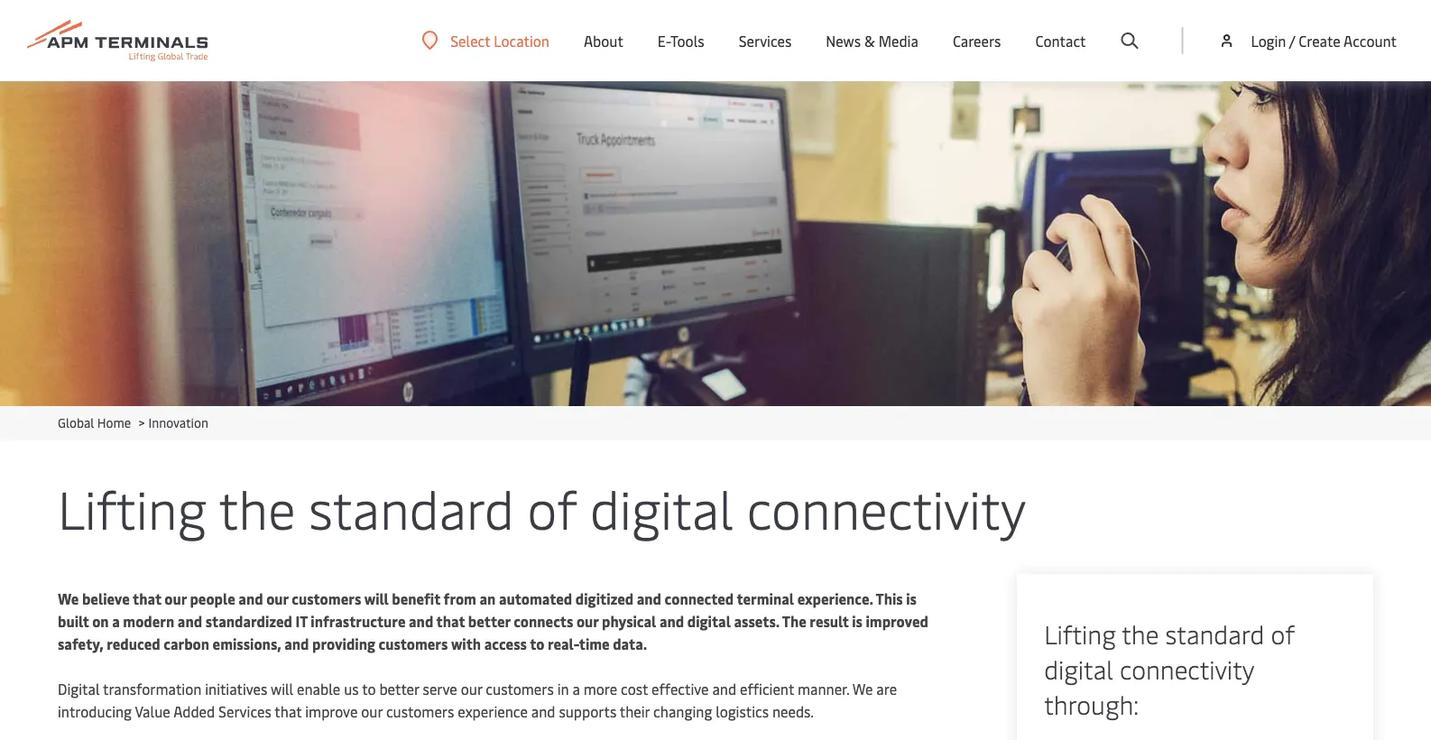 Task type: vqa. For each thing, say whether or not it's contained in the screenshot.
220816 Apm Terminals Digital Solutions image
yes



Task type: locate. For each thing, give the bounding box(es) containing it.
1 vertical spatial the
[[1122, 616, 1159, 650]]

1 vertical spatial we
[[853, 679, 873, 699]]

connectivity
[[747, 472, 1026, 543], [1120, 651, 1255, 686]]

1 vertical spatial connectivity
[[1120, 651, 1255, 686]]

and down it
[[285, 634, 309, 654]]

customers
[[292, 589, 361, 608], [379, 634, 448, 654], [486, 679, 554, 699], [386, 702, 454, 721]]

0 vertical spatial connectivity
[[747, 472, 1026, 543]]

connectivity inside lifting the standard of digital connectivity through:
[[1120, 651, 1255, 686]]

are
[[877, 679, 897, 699]]

digital
[[590, 472, 734, 543], [688, 612, 731, 631], [1045, 651, 1114, 686]]

our up modern
[[165, 589, 187, 608]]

media
[[879, 31, 919, 50]]

1 horizontal spatial a
[[573, 679, 580, 699]]

standard
[[309, 472, 514, 543], [1166, 616, 1265, 650]]

customers down "benefit" at the bottom of the page
[[379, 634, 448, 654]]

we up built
[[58, 589, 79, 608]]

the inside lifting the standard of digital connectivity through:
[[1122, 616, 1159, 650]]

enable
[[297, 679, 341, 699]]

1 vertical spatial standard
[[1166, 616, 1265, 650]]

0 horizontal spatial lifting
[[58, 472, 207, 543]]

terminal
[[737, 589, 794, 608]]

our
[[165, 589, 187, 608], [266, 589, 289, 608], [577, 612, 599, 631], [461, 679, 482, 699], [361, 702, 383, 721]]

1 horizontal spatial standard
[[1166, 616, 1265, 650]]

standardized
[[206, 612, 292, 631]]

0 horizontal spatial that
[[133, 589, 161, 608]]

0 vertical spatial lifting
[[58, 472, 207, 543]]

0 horizontal spatial the
[[219, 472, 296, 543]]

that inside digital transformation initiatives will enable us to better serve our customers in a more cost effective and efficient manner. we are introducing value added services that improve our customers experience and supports their changing logistics needs.
[[275, 702, 302, 721]]

and down the connected
[[660, 612, 684, 631]]

value
[[135, 702, 170, 721]]

to right us
[[362, 679, 376, 699]]

lifting up through:
[[1045, 616, 1116, 650]]

0 vertical spatial we
[[58, 589, 79, 608]]

will left enable
[[271, 679, 294, 699]]

our up time at the left bottom
[[577, 612, 599, 631]]

of inside lifting the standard of digital connectivity through:
[[1271, 616, 1295, 650]]

will inside digital transformation initiatives will enable us to better serve our customers in a more cost effective and efficient manner. we are introducing value added services that improve our customers experience and supports their changing logistics needs.
[[271, 679, 294, 699]]

to inside digital transformation initiatives will enable us to better serve our customers in a more cost effective and efficient manner. we are introducing value added services that improve our customers experience and supports their changing logistics needs.
[[362, 679, 376, 699]]

we
[[58, 589, 79, 608], [853, 679, 873, 699]]

that
[[133, 589, 161, 608], [437, 612, 465, 631], [275, 702, 302, 721]]

0 horizontal spatial better
[[379, 679, 419, 699]]

customers up it
[[292, 589, 361, 608]]

digital inside we believe that our people and our customers will benefit from an automated digitized and connected terminal experience. this is built on a modern and standardized it infrastructure and that better connects our physical and digital assets. the result is improved safety, reduced carbon emissions, and providing customers with access to real-time data.
[[688, 612, 731, 631]]

time
[[579, 634, 610, 654]]

1 vertical spatial to
[[362, 679, 376, 699]]

0 horizontal spatial will
[[271, 679, 294, 699]]

the
[[219, 472, 296, 543], [1122, 616, 1159, 650]]

it
[[296, 612, 308, 631]]

that down enable
[[275, 702, 302, 721]]

0 horizontal spatial a
[[112, 612, 120, 631]]

a inside we believe that our people and our customers will benefit from an automated digitized and connected terminal experience. this is built on a modern and standardized it infrastructure and that better connects our physical and digital assets. the result is improved safety, reduced carbon emissions, and providing customers with access to real-time data.
[[112, 612, 120, 631]]

is
[[907, 589, 917, 608], [852, 612, 863, 631]]

digitized
[[576, 589, 634, 608]]

a right "on"
[[112, 612, 120, 631]]

1 vertical spatial lifting
[[1045, 616, 1116, 650]]

news
[[826, 31, 861, 50]]

we left are
[[853, 679, 873, 699]]

standard inside lifting the standard of digital connectivity through:
[[1166, 616, 1265, 650]]

0 vertical spatial the
[[219, 472, 296, 543]]

that up modern
[[133, 589, 161, 608]]

modern
[[123, 612, 174, 631]]

login / create account link
[[1218, 0, 1397, 81]]

0 horizontal spatial services
[[219, 702, 272, 721]]

select location button
[[422, 30, 550, 50]]

standard for lifting the standard of digital connectivity through:
[[1166, 616, 1265, 650]]

experience.
[[798, 589, 873, 608]]

an
[[480, 589, 496, 608]]

is right result
[[852, 612, 863, 631]]

0 horizontal spatial is
[[852, 612, 863, 631]]

this
[[876, 589, 903, 608]]

to inside we believe that our people and our customers will benefit from an automated digitized and connected terminal experience. this is built on a modern and standardized it infrastructure and that better connects our physical and digital assets. the result is improved safety, reduced carbon emissions, and providing customers with access to real-time data.
[[530, 634, 545, 654]]

emissions,
[[213, 634, 281, 654]]

1 vertical spatial will
[[271, 679, 294, 699]]

lifting down global home > innovation
[[58, 472, 207, 543]]

0 horizontal spatial to
[[362, 679, 376, 699]]

services inside digital transformation initiatives will enable us to better serve our customers in a more cost effective and efficient manner. we are introducing value added services that improve our customers experience and supports their changing logistics needs.
[[219, 702, 272, 721]]

0 vertical spatial to
[[530, 634, 545, 654]]

added
[[173, 702, 215, 721]]

a
[[112, 612, 120, 631], [573, 679, 580, 699]]

location
[[494, 31, 550, 50]]

0 vertical spatial standard
[[309, 472, 514, 543]]

connects
[[514, 612, 574, 631]]

automated
[[499, 589, 573, 608]]

efficient
[[740, 679, 794, 699]]

1 vertical spatial better
[[379, 679, 419, 699]]

1 vertical spatial of
[[1271, 616, 1295, 650]]

1 horizontal spatial that
[[275, 702, 302, 721]]

lifting for lifting the standard of digital connectivity
[[58, 472, 207, 543]]

initiatives
[[205, 679, 268, 699]]

customers down serve
[[386, 702, 454, 721]]

we believe that our people and our customers will benefit from an automated digitized and connected terminal experience. this is built on a modern and standardized it infrastructure and that better connects our physical and digital assets. the result is improved safety, reduced carbon emissions, and providing customers with access to real-time data.
[[58, 589, 929, 654]]

needs.
[[773, 702, 814, 721]]

/
[[1290, 31, 1296, 50]]

1 vertical spatial that
[[437, 612, 465, 631]]

1 horizontal spatial we
[[853, 679, 873, 699]]

us
[[344, 679, 359, 699]]

1 vertical spatial services
[[219, 702, 272, 721]]

to
[[530, 634, 545, 654], [362, 679, 376, 699]]

1 horizontal spatial of
[[1271, 616, 1295, 650]]

connected
[[665, 589, 734, 608]]

0 vertical spatial better
[[468, 612, 511, 631]]

2 vertical spatial that
[[275, 702, 302, 721]]

2 vertical spatial digital
[[1045, 651, 1114, 686]]

of
[[528, 472, 577, 543], [1271, 616, 1295, 650]]

real-
[[548, 634, 579, 654]]

1 vertical spatial digital
[[688, 612, 731, 631]]

1 horizontal spatial services
[[739, 31, 792, 50]]

digital transformation initiatives will enable us to better serve our customers in a more cost effective and efficient manner. we are introducing value added services that improve our customers experience and supports their changing logistics needs.
[[58, 679, 897, 721]]

0 horizontal spatial of
[[528, 472, 577, 543]]

1 vertical spatial a
[[573, 679, 580, 699]]

select location
[[451, 31, 550, 50]]

will
[[364, 589, 389, 608], [271, 679, 294, 699]]

result
[[810, 612, 849, 631]]

services
[[739, 31, 792, 50], [219, 702, 272, 721]]

1 horizontal spatial the
[[1122, 616, 1159, 650]]

cost
[[621, 679, 648, 699]]

introducing
[[58, 702, 132, 721]]

safety,
[[58, 634, 104, 654]]

careers button
[[953, 0, 1002, 81]]

1 horizontal spatial to
[[530, 634, 545, 654]]

1 horizontal spatial lifting
[[1045, 616, 1116, 650]]

better left serve
[[379, 679, 419, 699]]

on
[[92, 612, 109, 631]]

0 horizontal spatial standard
[[309, 472, 514, 543]]

transformation
[[103, 679, 202, 699]]

0 horizontal spatial connectivity
[[747, 472, 1026, 543]]

benefit
[[392, 589, 441, 608]]

and up logistics
[[713, 679, 737, 699]]

digital inside lifting the standard of digital connectivity through:
[[1045, 651, 1114, 686]]

to down connects at the left
[[530, 634, 545, 654]]

0 vertical spatial of
[[528, 472, 577, 543]]

1 horizontal spatial will
[[364, 589, 389, 608]]

lifting
[[58, 472, 207, 543], [1045, 616, 1116, 650]]

0 vertical spatial is
[[907, 589, 917, 608]]

supports
[[559, 702, 617, 721]]

and up carbon on the left bottom of page
[[178, 612, 202, 631]]

0 vertical spatial will
[[364, 589, 389, 608]]

better down an
[[468, 612, 511, 631]]

a right the 'in'
[[573, 679, 580, 699]]

assets.
[[734, 612, 780, 631]]

home
[[97, 414, 131, 431]]

and
[[239, 589, 263, 608], [637, 589, 662, 608], [178, 612, 202, 631], [409, 612, 434, 631], [660, 612, 684, 631], [285, 634, 309, 654], [713, 679, 737, 699], [532, 702, 556, 721]]

services right the tools
[[739, 31, 792, 50]]

tools
[[671, 31, 705, 50]]

lifting inside lifting the standard of digital connectivity through:
[[1045, 616, 1116, 650]]

lifting the standard of digital connectivity
[[58, 472, 1026, 543]]

effective
[[652, 679, 709, 699]]

0 vertical spatial a
[[112, 612, 120, 631]]

connectivity for lifting the standard of digital connectivity through:
[[1120, 651, 1255, 686]]

is right this
[[907, 589, 917, 608]]

1 horizontal spatial is
[[907, 589, 917, 608]]

global home > innovation
[[58, 414, 208, 431]]

1 horizontal spatial better
[[468, 612, 511, 631]]

0 vertical spatial digital
[[590, 472, 734, 543]]

about
[[584, 31, 624, 50]]

0 horizontal spatial we
[[58, 589, 79, 608]]

and left supports on the bottom of the page
[[532, 702, 556, 721]]

that down 'from'
[[437, 612, 465, 631]]

better
[[468, 612, 511, 631], [379, 679, 419, 699]]

services down initiatives
[[219, 702, 272, 721]]

will up infrastructure
[[364, 589, 389, 608]]

reduced
[[107, 634, 160, 654]]

better inside digital transformation initiatives will enable us to better serve our customers in a more cost effective and efficient manner. we are introducing value added services that improve our customers experience and supports their changing logistics needs.
[[379, 679, 419, 699]]

improve
[[305, 702, 358, 721]]

1 horizontal spatial connectivity
[[1120, 651, 1255, 686]]



Task type: describe. For each thing, give the bounding box(es) containing it.
0 vertical spatial services
[[739, 31, 792, 50]]

digital for lifting the standard of digital connectivity
[[590, 472, 734, 543]]

from
[[444, 589, 477, 608]]

better inside we believe that our people and our customers will benefit from an automated digitized and connected terminal experience. this is built on a modern and standardized it infrastructure and that better connects our physical and digital assets. the result is improved safety, reduced carbon emissions, and providing customers with access to real-time data.
[[468, 612, 511, 631]]

careers
[[953, 31, 1002, 50]]

and down "benefit" at the bottom of the page
[[409, 612, 434, 631]]

providing
[[312, 634, 375, 654]]

lifting for lifting the standard of digital connectivity through:
[[1045, 616, 1116, 650]]

of for lifting the standard of digital connectivity
[[528, 472, 577, 543]]

more
[[584, 679, 618, 699]]

account
[[1344, 31, 1397, 50]]

services button
[[739, 0, 792, 81]]

logistics
[[716, 702, 769, 721]]

built
[[58, 612, 89, 631]]

infrastructure
[[311, 612, 406, 631]]

experience
[[458, 702, 528, 721]]

we inside digital transformation initiatives will enable us to better serve our customers in a more cost effective and efficient manner. we are introducing value added services that improve our customers experience and supports their changing logistics needs.
[[853, 679, 873, 699]]

e-tools
[[658, 31, 705, 50]]

login / create account
[[1252, 31, 1397, 50]]

through:
[[1045, 687, 1139, 721]]

and up standardized in the bottom left of the page
[[239, 589, 263, 608]]

carbon
[[164, 634, 209, 654]]

contact
[[1036, 31, 1086, 50]]

news & media
[[826, 31, 919, 50]]

>
[[139, 414, 145, 431]]

global
[[58, 414, 94, 431]]

data.
[[613, 634, 647, 654]]

in
[[558, 679, 569, 699]]

global home link
[[58, 414, 131, 431]]

the
[[782, 612, 807, 631]]

login
[[1252, 31, 1287, 50]]

our right improve
[[361, 702, 383, 721]]

serve
[[423, 679, 458, 699]]

&
[[865, 31, 875, 50]]

manner.
[[798, 679, 850, 699]]

2 horizontal spatial that
[[437, 612, 465, 631]]

news & media button
[[826, 0, 919, 81]]

believe
[[82, 589, 130, 608]]

220816 apm terminals digital solutions image
[[0, 81, 1432, 406]]

and up the physical
[[637, 589, 662, 608]]

of for lifting the standard of digital connectivity through:
[[1271, 616, 1295, 650]]

1 vertical spatial is
[[852, 612, 863, 631]]

physical
[[602, 612, 657, 631]]

we inside we believe that our people and our customers will benefit from an automated digitized and connected terminal experience. this is built on a modern and standardized it infrastructure and that better connects our physical and digital assets. the result is improved safety, reduced carbon emissions, and providing customers with access to real-time data.
[[58, 589, 79, 608]]

our up standardized in the bottom left of the page
[[266, 589, 289, 608]]

the for lifting the standard of digital connectivity
[[219, 472, 296, 543]]

innovation
[[148, 414, 208, 431]]

create
[[1299, 31, 1341, 50]]

standard for lifting the standard of digital connectivity
[[309, 472, 514, 543]]

will inside we believe that our people and our customers will benefit from an automated digitized and connected terminal experience. this is built on a modern and standardized it infrastructure and that better connects our physical and digital assets. the result is improved safety, reduced carbon emissions, and providing customers with access to real-time data.
[[364, 589, 389, 608]]

about button
[[584, 0, 624, 81]]

our up experience
[[461, 679, 482, 699]]

lifting the standard of digital connectivity through:
[[1045, 616, 1295, 721]]

with
[[451, 634, 481, 654]]

the for lifting the standard of digital connectivity through:
[[1122, 616, 1159, 650]]

digital
[[58, 679, 100, 699]]

connectivity for lifting the standard of digital connectivity
[[747, 472, 1026, 543]]

a inside digital transformation initiatives will enable us to better serve our customers in a more cost effective and efficient manner. we are introducing value added services that improve our customers experience and supports their changing logistics needs.
[[573, 679, 580, 699]]

0 vertical spatial that
[[133, 589, 161, 608]]

customers up experience
[[486, 679, 554, 699]]

e-tools button
[[658, 0, 705, 81]]

e-
[[658, 31, 671, 50]]

improved
[[866, 612, 929, 631]]

digital for lifting the standard of digital connectivity through:
[[1045, 651, 1114, 686]]

select
[[451, 31, 491, 50]]

access
[[484, 634, 527, 654]]

their
[[620, 702, 650, 721]]

changing
[[654, 702, 713, 721]]

people
[[190, 589, 235, 608]]

contact button
[[1036, 0, 1086, 81]]



